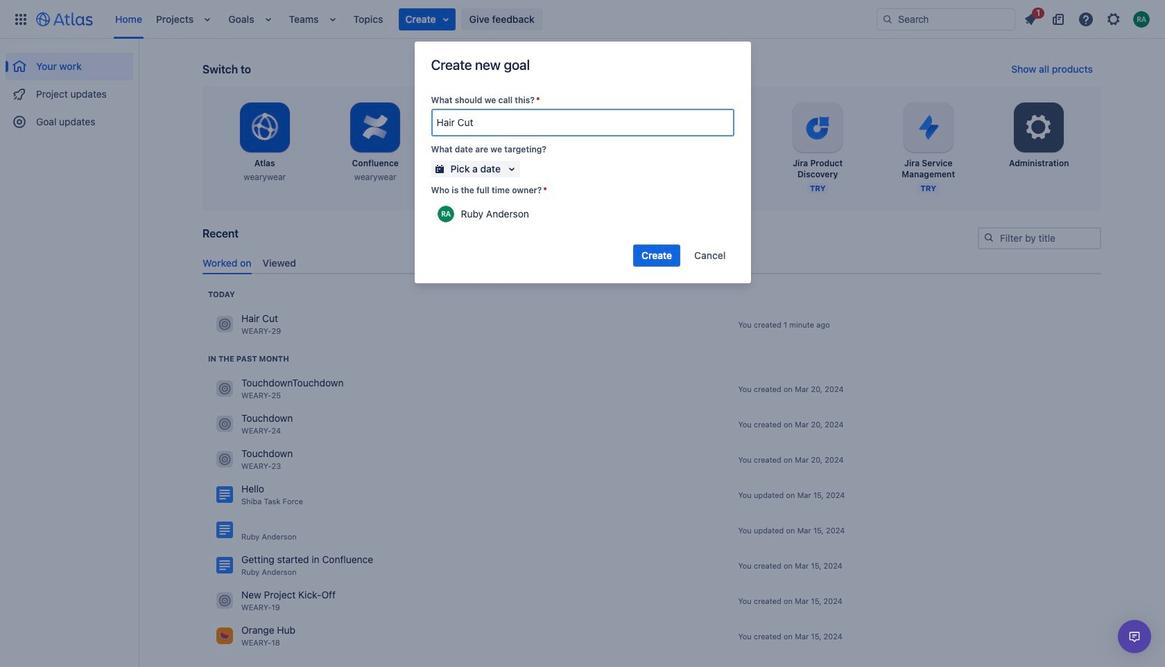 Task type: locate. For each thing, give the bounding box(es) containing it.
0 vertical spatial townsquare image
[[216, 381, 233, 398]]

confluence image
[[216, 487, 233, 504], [216, 522, 233, 539], [216, 558, 233, 574]]

heading for 1st townsquare icon from the top
[[208, 289, 235, 300]]

2 townsquare image from the top
[[216, 593, 233, 610]]

list
[[108, 0, 877, 38], [1018, 5, 1157, 30]]

2 vertical spatial confluence image
[[216, 558, 233, 574]]

Filter by title field
[[979, 229, 1100, 248]]

settings image
[[1022, 111, 1056, 144]]

2 heading from the top
[[208, 354, 289, 365]]

3 confluence image from the top
[[216, 558, 233, 574]]

1 horizontal spatial list
[[1018, 5, 1157, 30]]

4 townsquare image from the top
[[216, 629, 233, 645]]

1 vertical spatial confluence image
[[216, 522, 233, 539]]

heading
[[208, 289, 235, 300], [208, 354, 289, 365]]

open intercom messenger image
[[1126, 629, 1143, 646]]

0 vertical spatial confluence image
[[216, 487, 233, 504]]

None field
[[432, 110, 733, 135]]

townsquare image
[[216, 381, 233, 398], [216, 593, 233, 610]]

1 vertical spatial townsquare image
[[216, 593, 233, 610]]

0 vertical spatial heading
[[208, 289, 235, 300]]

tab list
[[197, 252, 1107, 275]]

1 heading from the top
[[208, 289, 235, 300]]

list item
[[199, 0, 219, 38], [260, 0, 279, 38], [324, 0, 344, 38], [1018, 5, 1044, 30], [398, 8, 455, 30]]

list item inside list
[[398, 8, 455, 30]]

heading for 1st townsquare image
[[208, 354, 289, 365]]

None search field
[[877, 8, 1015, 30]]

1 vertical spatial heading
[[208, 354, 289, 365]]

group
[[6, 39, 133, 140]]

banner
[[0, 0, 1165, 39]]

search image
[[882, 14, 893, 25]]

townsquare image
[[216, 316, 233, 333], [216, 416, 233, 433], [216, 452, 233, 468], [216, 629, 233, 645]]



Task type: describe. For each thing, give the bounding box(es) containing it.
0 horizontal spatial list
[[108, 0, 877, 38]]

search image
[[983, 232, 995, 243]]

1 townsquare image from the top
[[216, 381, 233, 398]]

1 confluence image from the top
[[216, 487, 233, 504]]

2 townsquare image from the top
[[216, 416, 233, 433]]

2 confluence image from the top
[[216, 522, 233, 539]]

1 townsquare image from the top
[[216, 316, 233, 333]]

Search field
[[877, 8, 1015, 30]]

3 townsquare image from the top
[[216, 452, 233, 468]]

help image
[[1078, 11, 1094, 27]]

top element
[[8, 0, 877, 38]]



Task type: vqa. For each thing, say whether or not it's contained in the screenshot.
Settings icon to the bottom
no



